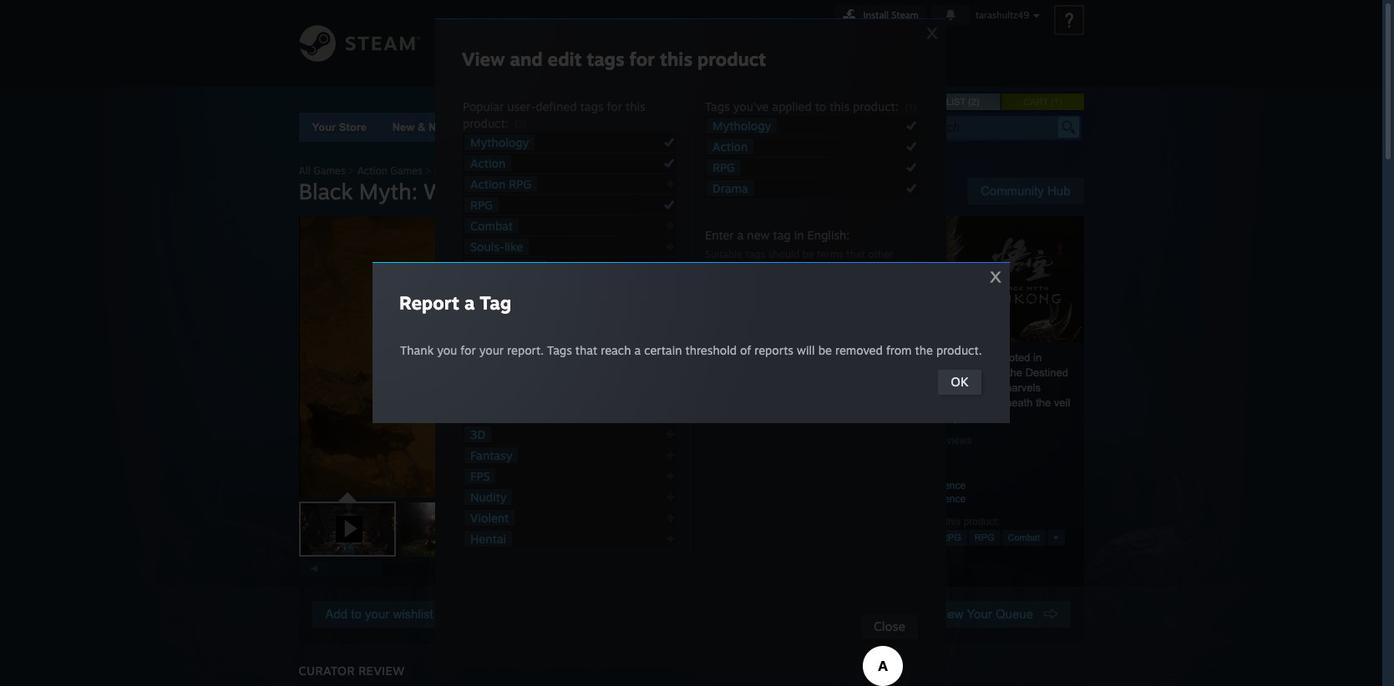 Task type: vqa. For each thing, say whether or not it's contained in the screenshot.
a inside Black Myth: Wukong is an action RPG rooted in Chinese mythology. You shall set out as the Destined One to venture into the challenges and marvels ahead, to uncover the obscured truth beneath the veil of a glorious legend from the past.
yes



Task type: describe. For each thing, give the bounding box(es) containing it.
categories link
[[514, 121, 570, 134]]

no
[[900, 435, 913, 447]]

0 horizontal spatial action rpg link
[[464, 176, 537, 192]]

2 game science link from the top
[[900, 494, 966, 505]]

0 horizontal spatial tags
[[547, 343, 572, 358]]

black myth: wukong is an action rpg rooted in chinese mythology. you shall set out as the destined one to venture into the challenges and marvels ahead, to uncover the obscured truth beneath the veil of a glorious legend from the past.
[[813, 352, 1070, 424]]

report
[[399, 292, 459, 314]]

1 horizontal spatial action link
[[707, 139, 754, 155]]

of inside black myth: wukong is an action rpg rooted in chinese mythology. you shall set out as the destined one to venture into the challenges and marvels ahead, to uncover the obscured truth beneath the veil of a glorious legend from the past.
[[813, 412, 822, 424]]

terms
[[817, 248, 844, 261]]

+
[[1053, 533, 1059, 543]]

1 horizontal spatial rpg link
[[707, 160, 741, 175]]

all games > action games > black myth: wukong
[[299, 165, 531, 177]]

removed
[[835, 343, 883, 358]]

0 vertical spatial tags
[[705, 99, 730, 114]]

news link
[[672, 113, 727, 142]]

action
[[941, 352, 970, 364]]

to up glorious
[[849, 397, 858, 409]]

edit
[[548, 48, 582, 70]]

action down labs
[[713, 139, 748, 154]]

1 horizontal spatial defined
[[873, 516, 906, 528]]

nudity
[[470, 490, 507, 505]]

0 vertical spatial your
[[312, 121, 336, 134]]

suitable
[[705, 248, 743, 261]]

challenges
[[927, 382, 979, 394]]

rpg inside black myth: wukong is an action rpg rooted in chinese mythology. you shall set out as the destined one to venture into the challenges and marvels ahead, to uncover the obscured truth beneath the veil of a glorious legend from the past.
[[973, 352, 996, 364]]

that inside enter a new tag in english: suitable tags should be terms that other users would find useful to browse by.
[[846, 248, 865, 261]]

0 vertical spatial your
[[479, 343, 504, 358]]

0 horizontal spatial (?)
[[515, 119, 526, 130]]

hentai
[[470, 532, 506, 546]]

the down rooted
[[1007, 367, 1022, 379]]

action rpg for the right the action rpg link
[[913, 533, 961, 543]]

0 vertical spatial from
[[886, 343, 912, 358]]

souls-
[[470, 240, 505, 254]]

no user reviews
[[900, 435, 972, 447]]

add
[[325, 607, 348, 621]]

1 vertical spatial adventure
[[470, 386, 526, 400]]

english:
[[807, 228, 850, 242]]

slash
[[525, 407, 554, 421]]

an
[[926, 352, 938, 364]]

as
[[993, 367, 1004, 379]]

be inside enter a new tag in english: suitable tags should be terms that other users would find useful to browse by.
[[802, 248, 814, 261]]

the left veil
[[1036, 397, 1051, 409]]

product.
[[936, 343, 982, 358]]

beneath
[[994, 397, 1033, 409]]

truth
[[969, 397, 991, 409]]

fps
[[470, 469, 490, 484]]

1 vertical spatial popular
[[813, 516, 848, 528]]

tags down game science game science
[[909, 516, 928, 528]]

product
[[698, 48, 766, 70]]

action up black myth: wukong on the top of page
[[357, 165, 388, 177]]

( for 1
[[1051, 97, 1054, 107]]

wishlist                 ( 2 )
[[922, 97, 979, 107]]

your store link
[[312, 121, 367, 134]]

add to your wishlist
[[325, 607, 433, 621]]

story rich link
[[464, 281, 532, 297]]

action down noteworthy
[[470, 156, 506, 170]]

curator
[[299, 664, 355, 678]]

wishlist
[[393, 607, 433, 621]]

1 vertical spatial popular user-defined tags for this product:
[[813, 516, 1000, 528]]

to right applied
[[815, 99, 826, 114]]

queue
[[996, 607, 1033, 621]]

0 vertical spatial of
[[740, 343, 751, 358]]

review
[[359, 664, 405, 678]]

adventure link
[[464, 385, 532, 401]]

user- inside the popular user-defined tags for this product:
[[507, 99, 536, 114]]

user
[[916, 435, 935, 447]]

action up souls-
[[470, 177, 506, 191]]

all
[[299, 165, 311, 177]]

2 games from the left
[[390, 165, 422, 177]]

view your queue link
[[923, 601, 1070, 628]]

for up shop
[[629, 48, 655, 70]]

atmospheric
[[470, 365, 539, 379]]

community link
[[520, 0, 615, 61]]

0 vertical spatial adventure
[[510, 323, 566, 337]]

action down game science game science
[[913, 533, 939, 543]]

view for view and edit tags for this product
[[462, 48, 505, 70]]

combat for rightmost combat link
[[1008, 533, 1040, 543]]

action-adventure link
[[464, 322, 572, 338]]

like
[[504, 240, 523, 254]]

a inside enter a new tag in english: suitable tags should be terms that other users would find useful to browse by.
[[737, 228, 744, 242]]

you've
[[733, 99, 769, 114]]

for up points
[[607, 99, 622, 114]]

1 vertical spatial drama
[[470, 302, 506, 317]]

0 horizontal spatial tarashultz49
[[621, 36, 723, 53]]

rich
[[503, 281, 526, 296]]

users
[[705, 260, 730, 272]]

0 vertical spatial drama link
[[707, 180, 754, 196]]

(?) inside tags you've applied to this product: (?)
[[905, 102, 916, 114]]

legend
[[875, 412, 908, 424]]

into
[[888, 382, 906, 394]]

0 vertical spatial combat link
[[464, 218, 519, 234]]

this left product
[[660, 48, 693, 70]]

the down obscured
[[936, 412, 951, 424]]

3d
[[470, 428, 486, 442]]

2 vertical spatial product:
[[964, 516, 1000, 528]]

this inside the popular user-defined tags for this product:
[[626, 99, 645, 114]]

glorious
[[834, 412, 872, 424]]

2 > from the left
[[425, 165, 431, 177]]

2 game from the top
[[900, 494, 927, 505]]

0 vertical spatial popular user-defined tags for this product:
[[463, 99, 645, 130]]

all games link
[[299, 165, 345, 177]]

new & noteworthy
[[392, 121, 488, 134]]

this down game science game science
[[945, 516, 961, 528]]

1 horizontal spatial product:
[[853, 99, 898, 114]]

2
[[971, 97, 976, 107]]

rpg down categories link
[[509, 177, 531, 191]]

cart         ( 1 )
[[1024, 97, 1062, 107]]

report.
[[507, 343, 544, 358]]

chat
[[734, 36, 770, 53]]

labs
[[741, 121, 766, 134]]

ok
[[951, 374, 969, 390]]

combat for the top combat link
[[470, 219, 513, 233]]

close
[[874, 619, 905, 635]]

thank you for your report.  tags that reach a certain threshold of reports will be removed from the product.
[[400, 343, 982, 358]]

) for 1
[[1059, 97, 1062, 107]]

1 game from the top
[[900, 480, 927, 492]]

1 vertical spatial be
[[818, 343, 832, 358]]

set
[[957, 367, 972, 379]]

applied
[[772, 99, 812, 114]]

1 horizontal spatial user-
[[851, 516, 873, 528]]

2 science from the top
[[930, 494, 966, 505]]

story rich
[[470, 281, 526, 296]]

from inside black myth: wukong is an action rpg rooted in chinese mythology. you shall set out as the destined one to venture into the challenges and marvels ahead, to uncover the obscured truth beneath the veil of a glorious legend from the past.
[[911, 412, 933, 424]]

reviews
[[938, 435, 972, 447]]

fps link
[[464, 469, 496, 484]]

community hub link
[[967, 178, 1084, 205]]

hack and slash
[[470, 407, 554, 421]]

hentai link
[[464, 531, 512, 547]]

a right reach
[[634, 343, 641, 358]]

view and edit tags for this product
[[462, 48, 766, 70]]

install
[[863, 9, 889, 21]]

tags inside the popular user-defined tags for this product:
[[580, 99, 603, 114]]

violent
[[470, 511, 509, 525]]

souls-like
[[470, 240, 523, 254]]

out
[[975, 367, 990, 379]]

) for 2
[[976, 97, 979, 107]]

curator review
[[299, 664, 405, 678]]

to right add
[[351, 607, 362, 621]]

1 horizontal spatial mythology link
[[707, 118, 777, 134]]

the down into
[[903, 397, 918, 409]]

0 horizontal spatial action link
[[464, 155, 511, 171]]

venture
[[849, 382, 885, 394]]

tags right edit
[[587, 48, 624, 70]]

Enter a tag text field
[[711, 282, 853, 303]]



Task type: locate. For each thing, give the bounding box(es) containing it.
community hub
[[981, 184, 1070, 198]]

0 horizontal spatial view
[[462, 48, 505, 70]]

by.
[[864, 260, 878, 272]]

> up black myth: wukong on the top of page
[[425, 165, 431, 177]]

your store
[[312, 121, 367, 134]]

of down "ahead,"
[[813, 412, 822, 424]]

news
[[686, 121, 714, 134]]

browse
[[828, 260, 861, 272]]

3d link
[[464, 427, 491, 443]]

action-adventure
[[470, 323, 566, 337]]

noteworthy
[[428, 121, 488, 134]]

that left other
[[846, 248, 865, 261]]

1 ) from the left
[[976, 97, 979, 107]]

wukong down "categories"
[[492, 165, 531, 177]]

to
[[815, 99, 826, 114], [815, 260, 825, 272], [837, 382, 846, 394], [849, 397, 858, 409], [351, 607, 362, 621]]

1 horizontal spatial that
[[846, 248, 865, 261]]

product: down game science game science
[[964, 516, 1000, 528]]

install steam link
[[834, 5, 926, 25]]

drama up enter
[[713, 181, 748, 195]]

black for black myth: wukong
[[299, 178, 353, 205]]

1 horizontal spatial your
[[967, 607, 992, 621]]

black inside black myth: wukong is an action rpg rooted in chinese mythology. you shall set out as the destined one to venture into the challenges and marvels ahead, to uncover the obscured truth beneath the veil of a glorious legend from the past.
[[813, 352, 840, 364]]

action rpg for left the action rpg link
[[470, 177, 531, 191]]

1 horizontal spatial games
[[390, 165, 422, 177]]

1 games from the left
[[313, 165, 345, 177]]

a left new
[[737, 228, 744, 242]]

0 vertical spatial mythology link
[[707, 118, 777, 134]]

violent link
[[464, 510, 515, 526]]

action rpg link
[[464, 176, 537, 192], [907, 530, 967, 546]]

adventure down atmospheric
[[470, 386, 526, 400]]

0 horizontal spatial defined
[[536, 99, 577, 114]]

0 vertical spatial drama
[[713, 181, 748, 195]]

new
[[392, 121, 415, 134]]

1
[[1054, 97, 1059, 107]]

your left wishlist
[[365, 607, 389, 621]]

of left reports
[[740, 343, 751, 358]]

1 game science link from the top
[[900, 480, 966, 492]]

0 vertical spatial tarashultz49
[[976, 9, 1029, 21]]

mythology down you've
[[713, 119, 771, 133]]

0 vertical spatial wukong
[[492, 165, 531, 177]]

to inside enter a new tag in english: suitable tags should be terms that other users would find useful to browse by.
[[815, 260, 825, 272]]

from up the user
[[911, 412, 933, 424]]

a inside black myth: wukong is an action rpg rooted in chinese mythology. you shall set out as the destined one to venture into the challenges and marvels ahead, to uncover the obscured truth beneath the veil of a glorious legend from the past.
[[825, 412, 831, 424]]

steam
[[891, 9, 918, 21]]

1 horizontal spatial popular
[[813, 516, 848, 528]]

adventure up report. at the left
[[510, 323, 566, 337]]

the
[[915, 343, 933, 358], [1007, 367, 1022, 379], [909, 382, 924, 394], [903, 397, 918, 409], [1036, 397, 1051, 409], [936, 412, 951, 424]]

action link down noteworthy
[[464, 155, 511, 171]]

rpg link left the +
[[969, 530, 1000, 546]]

mythology
[[713, 119, 771, 133], [470, 135, 529, 150]]

0 horizontal spatial of
[[740, 343, 751, 358]]

0 horizontal spatial )
[[976, 97, 979, 107]]

combat link up souls-
[[464, 218, 519, 234]]

should
[[768, 248, 799, 261]]

hack and slash link
[[464, 406, 559, 422]]

combat left the +
[[1008, 533, 1040, 543]]

tags inside enter a new tag in english: suitable tags should be terms that other users would find useful to browse by.
[[746, 248, 765, 261]]

drama
[[713, 181, 748, 195], [470, 302, 506, 317]]

1 horizontal spatial be
[[818, 343, 832, 358]]

games up black myth: wukong on the top of page
[[390, 165, 422, 177]]

fantasy up 'rich' on the left top of the page
[[499, 261, 541, 275]]

dark fantasy
[[470, 261, 541, 275]]

tags you've applied to this product: (?)
[[705, 99, 916, 114]]

0 horizontal spatial games
[[313, 165, 345, 177]]

( right cart
[[1051, 97, 1054, 107]]

be right will
[[818, 343, 832, 358]]

1 vertical spatial fantasy
[[470, 449, 512, 463]]

threshold
[[685, 343, 737, 358]]

action rpg link down game science game science
[[907, 530, 967, 546]]

0 vertical spatial be
[[802, 248, 814, 261]]

2 ) from the left
[[1059, 97, 1062, 107]]

dark
[[470, 261, 495, 275]]

1 horizontal spatial drama
[[713, 181, 748, 195]]

2 vertical spatial myth:
[[843, 352, 869, 364]]

1 horizontal spatial black
[[434, 165, 459, 177]]

0 vertical spatial fantasy
[[499, 261, 541, 275]]

0 horizontal spatial mythology
[[470, 135, 529, 150]]

1 vertical spatial in
[[1033, 352, 1042, 364]]

rpg up out
[[973, 352, 996, 364]]

combat up souls-
[[470, 219, 513, 233]]

game science game science
[[900, 480, 966, 505]]

&
[[418, 121, 425, 134]]

rpg link
[[707, 160, 741, 175], [464, 197, 499, 213], [969, 530, 1000, 546]]

view up noteworthy
[[462, 48, 505, 70]]

and down as on the bottom of the page
[[982, 382, 1000, 394]]

1 science from the top
[[930, 480, 966, 492]]

ahead,
[[813, 397, 846, 409]]

action rpg up souls-like link at the top left of the page
[[470, 177, 531, 191]]

0 vertical spatial in
[[794, 228, 804, 242]]

and inside black myth: wukong is an action rpg rooted in chinese mythology. you shall set out as the destined one to venture into the challenges and marvels ahead, to uncover the obscured truth beneath the veil of a glorious legend from the past.
[[982, 382, 1000, 394]]

and for slash
[[501, 407, 522, 421]]

2 horizontal spatial black
[[813, 352, 840, 364]]

1 vertical spatial action link
[[464, 155, 511, 171]]

0 horizontal spatial in
[[794, 228, 804, 242]]

view right close
[[937, 607, 964, 621]]

wukong inside black myth: wukong is an action rpg rooted in chinese mythology. you shall set out as the destined one to venture into the challenges and marvels ahead, to uncover the obscured truth beneath the veil of a glorious legend from the past.
[[872, 352, 912, 364]]

0 horizontal spatial action rpg
[[470, 177, 531, 191]]

0 horizontal spatial your
[[365, 607, 389, 621]]

1 vertical spatial combat link
[[1002, 530, 1046, 546]]

defined down game science game science
[[873, 516, 906, 528]]

0 vertical spatial and
[[510, 48, 543, 70]]

0 vertical spatial black
[[434, 165, 459, 177]]

1 vertical spatial action rpg
[[913, 533, 961, 543]]

destined
[[1025, 367, 1068, 379]]

popular user-defined tags for this product: down game science game science
[[813, 516, 1000, 528]]

science
[[930, 480, 966, 492], [930, 494, 966, 505]]

1 vertical spatial game
[[900, 494, 927, 505]]

action link down labs
[[707, 139, 754, 155]]

1 vertical spatial action rpg link
[[907, 530, 967, 546]]

a left tag
[[464, 292, 475, 314]]

for down game science game science
[[931, 516, 942, 528]]

tags right report. at the left
[[547, 343, 572, 358]]

popular user-defined tags for this product: down edit
[[463, 99, 645, 130]]

your
[[479, 343, 504, 358], [365, 607, 389, 621]]

points
[[596, 121, 629, 134]]

community
[[526, 36, 609, 53]]

tarashultz49
[[976, 9, 1029, 21], [621, 36, 723, 53]]

myth: for black myth: wukong is an action rpg rooted in chinese mythology. you shall set out as the destined one to venture into the challenges and marvels ahead, to uncover the obscured truth beneath the veil of a glorious legend from the past.
[[843, 352, 869, 364]]

1 horizontal spatial (?)
[[905, 102, 916, 114]]

wukong up mythology.
[[872, 352, 912, 364]]

1 horizontal spatial of
[[813, 412, 822, 424]]

black down all games link
[[299, 178, 353, 205]]

drama link up action-
[[464, 302, 512, 317]]

1 horizontal spatial drama link
[[707, 180, 754, 196]]

1 horizontal spatial >
[[425, 165, 431, 177]]

0 horizontal spatial that
[[575, 343, 597, 358]]

fantasy inside fantasy link
[[470, 449, 512, 463]]

community
[[981, 184, 1044, 198]]

1 vertical spatial from
[[911, 412, 933, 424]]

1 horizontal spatial in
[[1033, 352, 1042, 364]]

the up you
[[915, 343, 933, 358]]

this
[[660, 48, 693, 70], [626, 99, 645, 114], [830, 99, 850, 114], [945, 516, 961, 528]]

from left is
[[886, 343, 912, 358]]

1 > from the left
[[348, 165, 354, 177]]

defined up categories link
[[536, 99, 577, 114]]

combat link left the +
[[1002, 530, 1046, 546]]

myth: for black myth: wukong
[[359, 178, 418, 205]]

cart
[[1024, 97, 1048, 107]]

past.
[[954, 412, 977, 424]]

and down adventure link
[[501, 407, 522, 421]]

rpg link down black myth: wukong link
[[464, 197, 499, 213]]

store
[[472, 36, 514, 53]]

and
[[510, 48, 543, 70], [982, 382, 1000, 394], [501, 407, 522, 421]]

hack
[[470, 407, 498, 421]]

uncover
[[861, 397, 900, 409]]

in right tag
[[794, 228, 804, 242]]

games
[[313, 165, 345, 177], [390, 165, 422, 177]]

this right applied
[[830, 99, 850, 114]]

0 horizontal spatial popular user-defined tags for this product:
[[463, 99, 645, 130]]

1 horizontal spatial action rpg
[[913, 533, 961, 543]]

reach
[[601, 343, 631, 358]]

mythology link
[[707, 118, 777, 134], [464, 134, 535, 150]]

0 vertical spatial popular
[[463, 99, 504, 114]]

wukong for black myth: wukong
[[424, 178, 508, 205]]

that
[[846, 248, 865, 261], [575, 343, 597, 358]]

0 horizontal spatial drama
[[470, 302, 506, 317]]

new & noteworthy link
[[392, 121, 488, 134]]

install steam
[[863, 9, 918, 21]]

find
[[763, 260, 782, 272]]

1 vertical spatial (?)
[[515, 119, 526, 130]]

(?) left wishlist
[[905, 102, 916, 114]]

0 vertical spatial product:
[[853, 99, 898, 114]]

0 vertical spatial game science link
[[900, 480, 966, 492]]

mythology for "mythology" "link" to the right
[[713, 119, 771, 133]]

chinese
[[813, 367, 853, 379]]

0 horizontal spatial >
[[348, 165, 354, 177]]

1 vertical spatial drama link
[[464, 302, 512, 317]]

and left edit
[[510, 48, 543, 70]]

labs link
[[727, 113, 779, 142]]

0 horizontal spatial black
[[299, 178, 353, 205]]

2 vertical spatial rpg link
[[969, 530, 1000, 546]]

wukong for black myth: wukong is an action rpg rooted in chinese mythology. you shall set out as the destined one to venture into the challenges and marvels ahead, to uncover the obscured truth beneath the veil of a glorious legend from the past.
[[872, 352, 912, 364]]

store link
[[466, 0, 520, 61]]

2 vertical spatial and
[[501, 407, 522, 421]]

your down action-
[[479, 343, 504, 358]]

( for 2
[[968, 97, 971, 107]]

drama up action-
[[470, 302, 506, 317]]

mythology.
[[856, 367, 908, 379]]

this up points shop
[[626, 99, 645, 114]]

)
[[976, 97, 979, 107], [1059, 97, 1062, 107]]

1 vertical spatial of
[[813, 412, 822, 424]]

0 vertical spatial action rpg link
[[464, 176, 537, 192]]

to down chinese
[[837, 382, 846, 394]]

1 horizontal spatial combat link
[[1002, 530, 1046, 546]]

tarashultz49 link
[[615, 0, 729, 61]]

new
[[747, 228, 770, 242]]

one
[[813, 382, 834, 394]]

tags down new
[[746, 248, 765, 261]]

1 vertical spatial black
[[299, 178, 353, 205]]

fantasy up the fps on the left of the page
[[470, 449, 512, 463]]

0 horizontal spatial mythology link
[[464, 134, 535, 150]]

marvels
[[1003, 382, 1041, 394]]

1 horizontal spatial )
[[1059, 97, 1062, 107]]

>
[[348, 165, 354, 177], [425, 165, 431, 177]]

black up chinese
[[813, 352, 840, 364]]

action rpg link up souls-like link at the top left of the page
[[464, 176, 537, 192]]

search text field
[[924, 117, 1054, 139]]

1 vertical spatial wukong
[[424, 178, 508, 205]]

black for black myth: wukong is an action rpg rooted in chinese mythology. you shall set out as the destined one to venture into the challenges and marvels ahead, to uncover the obscured truth beneath the veil of a glorious legend from the past.
[[813, 352, 840, 364]]

and for edit
[[510, 48, 543, 70]]

veil
[[1054, 397, 1070, 409]]

fantasy inside dark fantasy link
[[499, 261, 541, 275]]

0 horizontal spatial myth:
[[359, 178, 418, 205]]

obscured
[[921, 397, 966, 409]]

singleplayer
[[470, 344, 537, 358]]

product: left wishlist
[[853, 99, 898, 114]]

in inside enter a new tag in english: suitable tags should be terms that other users would find useful to browse by.
[[794, 228, 804, 242]]

the down you
[[909, 382, 924, 394]]

0 vertical spatial science
[[930, 480, 966, 492]]

1 horizontal spatial tarashultz49
[[976, 9, 1029, 21]]

action rpg down game science game science
[[913, 533, 961, 543]]

your left store
[[312, 121, 336, 134]]

0 vertical spatial that
[[846, 248, 865, 261]]

myth: inside black myth: wukong is an action rpg rooted in chinese mythology. you shall set out as the destined one to venture into the challenges and marvels ahead, to uncover the obscured truth beneath the veil of a glorious legend from the past.
[[843, 352, 869, 364]]

2 ( from the left
[[1051, 97, 1054, 107]]

view for view your queue
[[937, 607, 964, 621]]

0 horizontal spatial product:
[[463, 116, 508, 130]]

) up search "text field"
[[976, 97, 979, 107]]

1 vertical spatial your
[[967, 607, 992, 621]]

souls-like link
[[464, 239, 529, 255]]

rpg down game science game science
[[941, 533, 961, 543]]

games right all
[[313, 165, 345, 177]]

0 vertical spatial user-
[[507, 99, 536, 114]]

rooted
[[999, 352, 1030, 364]]

1 horizontal spatial myth:
[[462, 165, 489, 177]]

view your queue
[[937, 607, 1044, 621]]

mythology link down you've
[[707, 118, 777, 134]]

rpg down news link
[[713, 160, 735, 175]]

tags up points
[[580, 99, 603, 114]]

1 horizontal spatial action rpg link
[[907, 530, 967, 546]]

enter a new tag in english: suitable tags should be terms that other users would find useful to browse by.
[[705, 228, 893, 272]]

game science link
[[900, 480, 966, 492], [900, 494, 966, 505]]

0 horizontal spatial combat
[[470, 219, 513, 233]]

hub
[[1047, 184, 1070, 198]]

product: up black myth: wukong link
[[463, 116, 508, 130]]

view inside view your queue link
[[937, 607, 964, 621]]

that left reach
[[575, 343, 597, 358]]

wishlist
[[922, 97, 966, 107]]

2 vertical spatial wukong
[[872, 352, 912, 364]]

mythology link up black myth: wukong link
[[464, 134, 535, 150]]

2 vertical spatial black
[[813, 352, 840, 364]]

myth: down action games link
[[359, 178, 418, 205]]

( right wishlist
[[968, 97, 971, 107]]

1 horizontal spatial your
[[479, 343, 504, 358]]

0 vertical spatial action link
[[707, 139, 754, 155]]

1 vertical spatial that
[[575, 343, 597, 358]]

rpg
[[713, 160, 735, 175], [509, 177, 531, 191], [470, 198, 493, 212], [973, 352, 996, 364], [941, 533, 961, 543], [975, 533, 994, 543]]

1 vertical spatial tags
[[547, 343, 572, 358]]

1 vertical spatial rpg link
[[464, 197, 499, 213]]

(?) up black myth: wukong link
[[515, 119, 526, 130]]

for right you
[[460, 343, 476, 358]]

wukong down black myth: wukong link
[[424, 178, 508, 205]]

0 vertical spatial myth:
[[462, 165, 489, 177]]

defined inside the popular user-defined tags for this product:
[[536, 99, 577, 114]]

reports
[[755, 343, 794, 358]]

atmospheric link
[[464, 364, 545, 380]]

a down "ahead,"
[[825, 412, 831, 424]]

> right all games link
[[348, 165, 354, 177]]

0 horizontal spatial combat link
[[464, 218, 519, 234]]

rpg down black myth: wukong link
[[470, 198, 493, 212]]

myth: down noteworthy
[[462, 165, 489, 177]]

categories
[[514, 121, 570, 134]]

product: inside the popular user-defined tags for this product:
[[463, 116, 508, 130]]

1 horizontal spatial view
[[937, 607, 964, 621]]

be left terms
[[802, 248, 814, 261]]

tag
[[773, 228, 791, 242]]

(
[[968, 97, 971, 107], [1051, 97, 1054, 107]]

0 vertical spatial view
[[462, 48, 505, 70]]

chat link
[[729, 0, 776, 57]]

in inside black myth: wukong is an action rpg rooted in chinese mythology. you shall set out as the destined one to venture into the challenges and marvels ahead, to uncover the obscured truth beneath the veil of a glorious legend from the past.
[[1033, 352, 1042, 364]]

myth: up chinese
[[843, 352, 869, 364]]

is
[[915, 352, 923, 364]]

mythology up black myth: wukong link
[[470, 135, 529, 150]]

in up destined
[[1033, 352, 1042, 364]]

rpg left the +
[[975, 533, 994, 543]]

your left queue
[[967, 607, 992, 621]]

2 horizontal spatial rpg link
[[969, 530, 1000, 546]]

0 vertical spatial mythology
[[713, 119, 771, 133]]

0 vertical spatial game
[[900, 480, 927, 492]]

popular inside the popular user-defined tags for this product:
[[463, 99, 504, 114]]

mythology for "mythology" "link" to the left
[[470, 135, 529, 150]]

drama link up enter
[[707, 180, 754, 196]]

1 ( from the left
[[968, 97, 971, 107]]



